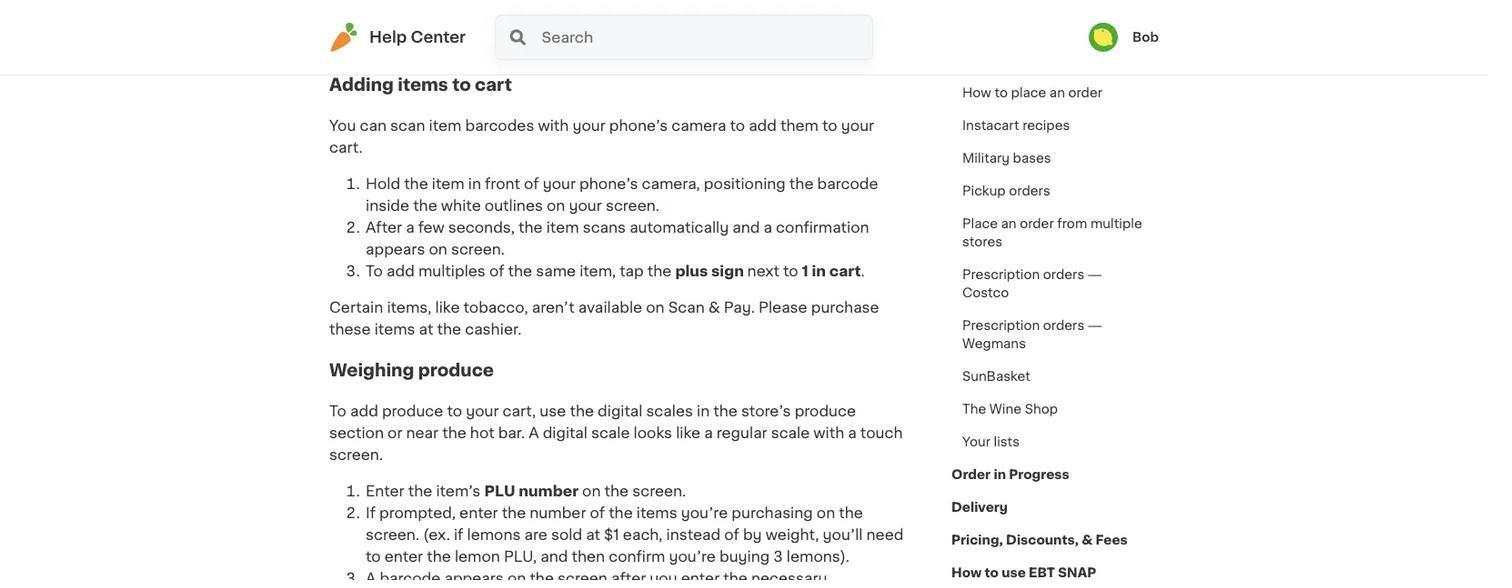 Task type: locate. For each thing, give the bounding box(es) containing it.
1 vertical spatial and
[[733, 221, 760, 235]]

enter
[[366, 484, 405, 499]]

phone's
[[610, 119, 668, 133], [580, 177, 638, 192]]

you're up instead
[[681, 506, 728, 521]]

to inside hold the item in front of your phone's camera, positioning the barcode inside the white outlines on your screen. after a few seconds, the item scans automatically and a confirmation appears on screen. to add multiples of the same item, tap the plus sign next to 1 in cart .
[[784, 264, 799, 279]]

to left 1
[[784, 264, 799, 279]]

order in progress link
[[952, 459, 1070, 491]]

your lists link
[[952, 426, 1031, 459]]

0 horizontal spatial and
[[445, 27, 489, 49]]

orders inside prescription orders — costco
[[1044, 268, 1085, 281]]

0 vertical spatial orders
[[1010, 185, 1051, 197]]

phone's for camera
[[610, 119, 668, 133]]

0 vertical spatial use
[[540, 404, 566, 419]]

to up section
[[329, 404, 347, 419]]

1 vertical spatial enter
[[385, 550, 423, 564]]

like down multiples
[[435, 301, 460, 315]]

0 vertical spatial instacart
[[1089, 54, 1145, 66]]

1 horizontal spatial cart
[[830, 264, 861, 279]]

use right cart,
[[540, 404, 566, 419]]

cart up purchase
[[830, 264, 861, 279]]

1 prescription from the top
[[963, 268, 1040, 281]]

instacart recipes link
[[952, 109, 1082, 142]]

1 vertical spatial an
[[1002, 218, 1017, 230]]

item
[[429, 119, 462, 133], [432, 177, 465, 192], [547, 221, 579, 235]]

use inside to add produce to your cart, use the digital scales in the store's produce section or near the hot bar. a digital scale looks like a regular scale with a touch screen.
[[540, 404, 566, 419]]

1 vertical spatial order
[[1020, 218, 1055, 230]]

pickup orders link
[[952, 175, 1062, 208]]

screen. up each,
[[633, 484, 687, 499]]

on left the scan
[[646, 301, 665, 315]]

items inside the certain items, like tobacco, aren't available on scan & pay. please purchase these items at the cashier.
[[375, 323, 416, 337]]

at left $1
[[586, 528, 601, 542]]

0 vertical spatial enter
[[460, 506, 498, 521]]

your right barcodes
[[573, 119, 606, 133]]

2 vertical spatial items
[[637, 506, 678, 521]]

order left from
[[1020, 218, 1055, 230]]

how down pricing,
[[952, 567, 982, 580]]

outlines
[[485, 199, 543, 213]]

0 vertical spatial an
[[1050, 86, 1066, 99]]

with right barcodes
[[538, 119, 569, 133]]

0 vertical spatial phone's
[[610, 119, 668, 133]]

on up you'll
[[817, 506, 836, 521]]

(ex.
[[423, 528, 450, 542]]

produce
[[418, 362, 494, 379], [382, 404, 444, 419], [795, 404, 856, 419]]

1 — from the top
[[1088, 268, 1103, 281]]

and down sold
[[541, 550, 568, 564]]

a
[[529, 426, 539, 440]]

like down scales
[[676, 426, 701, 440]]

at down items,
[[419, 323, 434, 337]]

— inside prescription orders — wegmans
[[1088, 319, 1103, 332]]

order
[[952, 469, 991, 481]]

screen. down if
[[366, 528, 420, 542]]

weighing produce
[[329, 362, 494, 379]]

plus
[[676, 264, 708, 279]]

&
[[709, 301, 721, 315], [1082, 534, 1093, 547]]

bar.
[[498, 426, 525, 440]]

1 vertical spatial items
[[375, 323, 416, 337]]

scale down the store's on the bottom of the page
[[772, 426, 810, 440]]

buying
[[720, 550, 770, 564]]

0 horizontal spatial scale
[[592, 426, 630, 440]]

to inside enter the item's plu number on the screen. if prompted, enter the number of the items you're purchasing on the screen. (ex. if lemons are sold at $1 each, instead of by weight, you'll need to enter the lemon plu, and then confirm you're buying 3 lemons).
[[366, 550, 381, 564]]

0 horizontal spatial use
[[540, 404, 566, 419]]

sign
[[712, 264, 744, 279]]

2 horizontal spatial add
[[749, 119, 777, 133]]

1 vertical spatial phone's
[[580, 177, 638, 192]]

0 vertical spatial how
[[963, 86, 992, 99]]

barcodes
[[465, 119, 535, 133]]

2 vertical spatial and
[[541, 550, 568, 564]]

tobacco,
[[464, 301, 528, 315]]

to left place
[[995, 86, 1008, 99]]

0 horizontal spatial instacart
[[963, 119, 1020, 132]]

use left ebt
[[1002, 567, 1026, 580]]

number up are
[[519, 484, 579, 499]]

shopping and checking out
[[329, 27, 645, 49]]

item left the scans
[[547, 221, 579, 235]]

1 horizontal spatial like
[[676, 426, 701, 440]]

0 vertical spatial item
[[429, 119, 462, 133]]

0 horizontal spatial digital
[[543, 426, 588, 440]]

0 vertical spatial digital
[[598, 404, 643, 419]]

0 vertical spatial order
[[1069, 86, 1103, 99]]

produce down the "cashier."
[[418, 362, 494, 379]]

add up section
[[350, 404, 378, 419]]

1 vertical spatial with
[[814, 426, 845, 440]]

weighing
[[329, 362, 415, 379]]

& inside "link"
[[1082, 534, 1093, 547]]

hold the item in front of your phone's camera, positioning the barcode inside the white outlines on your screen. after a few seconds, the item scans automatically and a confirmation appears on screen. to add multiples of the same item, tap the plus sign next to 1 in cart .
[[366, 177, 879, 279]]

and
[[445, 27, 489, 49], [733, 221, 760, 235], [541, 550, 568, 564]]

sold
[[551, 528, 583, 542]]

with left 'touch'
[[814, 426, 845, 440]]

digital
[[598, 404, 643, 419], [543, 426, 588, 440]]

—
[[1088, 268, 1103, 281], [1088, 319, 1103, 332]]

2 scale from the left
[[772, 426, 810, 440]]

scale left looks
[[592, 426, 630, 440]]

instacart up military
[[963, 119, 1020, 132]]

1 horizontal spatial &
[[1082, 534, 1093, 547]]

by
[[744, 528, 762, 542]]

military
[[963, 152, 1010, 165]]

on right outlines
[[547, 199, 566, 213]]

a
[[999, 54, 1007, 66], [406, 221, 415, 235], [764, 221, 773, 235], [705, 426, 713, 440], [849, 426, 857, 440]]

item right scan
[[429, 119, 462, 133]]

and up the adding items to cart
[[445, 27, 489, 49]]

your
[[573, 119, 606, 133], [842, 119, 875, 133], [543, 177, 576, 192], [569, 199, 602, 213], [466, 404, 499, 419]]

in right order
[[994, 469, 1007, 481]]

& left pay.
[[709, 301, 721, 315]]

an inside place an order from multiple stores
[[1002, 218, 1017, 230]]

— inside prescription orders — costco
[[1088, 268, 1103, 281]]

2 horizontal spatial and
[[733, 221, 760, 235]]

pricing, discounts, & fees
[[952, 534, 1128, 547]]

screen.
[[606, 199, 660, 213], [451, 243, 505, 257], [329, 448, 383, 462], [633, 484, 687, 499], [366, 528, 420, 542]]

1 vertical spatial like
[[676, 426, 701, 440]]

in right 1
[[812, 264, 826, 279]]

0 vertical spatial cart
[[475, 77, 512, 93]]

orders down the prescription orders — costco link
[[1044, 319, 1085, 332]]

of up tobacco,
[[490, 264, 505, 279]]

1 vertical spatial &
[[1082, 534, 1093, 547]]

prescription inside prescription orders — wegmans
[[963, 319, 1040, 332]]

place
[[1012, 86, 1047, 99]]

bob link
[[1089, 23, 1159, 52]]

0 horizontal spatial like
[[435, 301, 460, 315]]

in
[[469, 177, 481, 192], [812, 264, 826, 279], [697, 404, 710, 419], [994, 469, 1007, 481]]

& left fees
[[1082, 534, 1093, 547]]

2 prescription from the top
[[963, 319, 1040, 332]]

1 horizontal spatial and
[[541, 550, 568, 564]]

add down appears
[[387, 264, 415, 279]]

— down the prescription orders — costco link
[[1088, 319, 1103, 332]]

scale
[[592, 426, 630, 440], [772, 426, 810, 440]]

how to use ebt snap link
[[952, 557, 1097, 581]]

inside
[[366, 199, 410, 213]]

— for prescription orders — wegmans
[[1088, 319, 1103, 332]]

certain
[[329, 301, 383, 315]]

can
[[360, 119, 387, 133]]

1 vertical spatial prescription
[[963, 319, 1040, 332]]

you can scan item barcodes with your phone's camera to add them to your cart.
[[329, 119, 875, 155]]

how
[[963, 86, 992, 99], [952, 567, 982, 580]]

after
[[366, 221, 402, 235]]

wine
[[990, 403, 1022, 416]]

to down if
[[366, 550, 381, 564]]

order down through
[[1069, 86, 1103, 99]]

white
[[441, 199, 481, 213]]

2 — from the top
[[1088, 319, 1103, 332]]

to inside hold the item in front of your phone's camera, positioning the barcode inside the white outlines on your screen. after a few seconds, the item scans automatically and a confirmation appears on screen. to add multiples of the same item, tap the plus sign next to 1 in cart .
[[366, 264, 383, 279]]

1 vertical spatial add
[[387, 264, 415, 279]]

produce right the store's on the bottom of the page
[[795, 404, 856, 419]]

a left gift
[[999, 54, 1007, 66]]

orders down "place an order from multiple stores" "link"
[[1044, 268, 1085, 281]]

0 vertical spatial prescription
[[963, 268, 1040, 281]]

0 horizontal spatial enter
[[385, 550, 423, 564]]

item up white
[[432, 177, 465, 192]]

need
[[867, 528, 904, 542]]

your up the scans
[[569, 199, 602, 213]]

to right camera
[[730, 119, 745, 133]]

1 horizontal spatial an
[[1050, 86, 1066, 99]]

prescription orders — wegmans
[[963, 319, 1103, 350]]

2 vertical spatial orders
[[1044, 319, 1085, 332]]

positioning
[[704, 177, 786, 192]]

digital up looks
[[598, 404, 643, 419]]

0 horizontal spatial add
[[350, 404, 378, 419]]

0 horizontal spatial cart
[[475, 77, 512, 93]]

0 vertical spatial &
[[709, 301, 721, 315]]

prescription up costco
[[963, 268, 1040, 281]]

1 horizontal spatial to
[[366, 264, 383, 279]]

enter down (ex.
[[385, 550, 423, 564]]

front
[[485, 177, 521, 192]]

1 vertical spatial you're
[[669, 550, 716, 564]]

phone's up the scans
[[580, 177, 638, 192]]

at inside enter the item's plu number on the screen. if prompted, enter the number of the items you're purchasing on the screen. (ex. if lemons are sold at $1 each, instead of by weight, you'll need to enter the lemon plu, and then confirm you're buying 3 lemons).
[[586, 528, 601, 542]]

1 horizontal spatial add
[[387, 264, 415, 279]]

0 horizontal spatial to
[[329, 404, 347, 419]]

items up each,
[[637, 506, 678, 521]]

send
[[963, 54, 996, 66]]

phone's inside hold the item in front of your phone's camera, positioning the barcode inside the white outlines on your screen. after a few seconds, the item scans automatically and a confirmation appears on screen. to add multiples of the same item, tap the plus sign next to 1 in cart .
[[580, 177, 638, 192]]

phone's inside you can scan item barcodes with your phone's camera to add them to your cart.
[[610, 119, 668, 133]]

prescription inside prescription orders — costco
[[963, 268, 1040, 281]]

instacart down bob "link"
[[1089, 54, 1145, 66]]

enter up lemons
[[460, 506, 498, 521]]

screen. down section
[[329, 448, 383, 462]]

the wine shop
[[963, 403, 1059, 416]]

1 vertical spatial how
[[952, 567, 982, 580]]

camera,
[[642, 177, 701, 192]]

lemons).
[[787, 550, 850, 564]]

1 vertical spatial instacart
[[963, 119, 1020, 132]]

orders for prescription orders — wegmans
[[1044, 319, 1085, 332]]

number up sold
[[530, 506, 587, 521]]

orders inside prescription orders — wegmans
[[1044, 319, 1085, 332]]

to inside to add produce to your cart, use the digital scales in the store's produce section or near the hot bar. a digital scale looks like a regular scale with a touch screen.
[[329, 404, 347, 419]]

1 vertical spatial orders
[[1044, 268, 1085, 281]]

prescription up wegmans
[[963, 319, 1040, 332]]

to inside to add produce to your cart, use the digital scales in the store's produce section or near the hot bar. a digital scale looks like a regular scale with a touch screen.
[[447, 404, 462, 419]]

1 horizontal spatial order
[[1069, 86, 1103, 99]]

send a gift through instacart link
[[952, 44, 1156, 76]]

hot
[[470, 426, 495, 440]]

0 horizontal spatial at
[[419, 323, 434, 337]]

0 vertical spatial with
[[538, 119, 569, 133]]

1 horizontal spatial use
[[1002, 567, 1026, 580]]

0 horizontal spatial order
[[1020, 218, 1055, 230]]

1 vertical spatial —
[[1088, 319, 1103, 332]]

0 vertical spatial add
[[749, 119, 777, 133]]

and inside enter the item's plu number on the screen. if prompted, enter the number of the items you're purchasing on the screen. (ex. if lemons are sold at $1 each, instead of by weight, you'll need to enter the lemon plu, and then confirm you're buying 3 lemons).
[[541, 550, 568, 564]]

0 horizontal spatial &
[[709, 301, 721, 315]]

to down appears
[[366, 264, 383, 279]]

cart up barcodes
[[475, 77, 512, 93]]

like inside the certain items, like tobacco, aren't available on scan & pay. please purchase these items at the cashier.
[[435, 301, 460, 315]]

orders down bases
[[1010, 185, 1051, 197]]

0 vertical spatial to
[[366, 264, 383, 279]]

digital right a
[[543, 426, 588, 440]]

1 horizontal spatial with
[[814, 426, 845, 440]]

add
[[749, 119, 777, 133], [387, 264, 415, 279], [350, 404, 378, 419]]

how down send
[[963, 86, 992, 99]]

cart
[[475, 77, 512, 93], [830, 264, 861, 279]]

0 vertical spatial at
[[419, 323, 434, 337]]

0 vertical spatial like
[[435, 301, 460, 315]]

items down items,
[[375, 323, 416, 337]]

your up hot at the bottom left
[[466, 404, 499, 419]]

3
[[774, 550, 783, 564]]

and down the positioning at the top of the page
[[733, 221, 760, 235]]

1 vertical spatial number
[[530, 506, 587, 521]]

0 horizontal spatial an
[[1002, 218, 1017, 230]]

to right them at the top right
[[823, 119, 838, 133]]

lemons
[[467, 528, 521, 542]]

regular
[[717, 426, 768, 440]]

add left them at the top right
[[749, 119, 777, 133]]

barcode
[[818, 177, 879, 192]]

1 vertical spatial cart
[[830, 264, 861, 279]]

you're
[[681, 506, 728, 521], [669, 550, 716, 564]]

items
[[398, 77, 448, 93], [375, 323, 416, 337], [637, 506, 678, 521]]

and inside hold the item in front of your phone's camera, positioning the barcode inside the white outlines on your screen. after a few seconds, the item scans automatically and a confirmation appears on screen. to add multiples of the same item, tap the plus sign next to 1 in cart .
[[733, 221, 760, 235]]

items up scan
[[398, 77, 448, 93]]

— down multiple
[[1088, 268, 1103, 281]]

0 horizontal spatial with
[[538, 119, 569, 133]]

on
[[547, 199, 566, 213], [429, 243, 448, 257], [646, 301, 665, 315], [583, 484, 601, 499], [817, 506, 836, 521]]

of
[[524, 177, 539, 192], [490, 264, 505, 279], [590, 506, 605, 521], [725, 528, 740, 542]]

0 vertical spatial number
[[519, 484, 579, 499]]

you're down instead
[[669, 550, 716, 564]]

bases
[[1014, 152, 1052, 165]]

1 horizontal spatial scale
[[772, 426, 810, 440]]

send a gift through instacart
[[963, 54, 1145, 66]]

2 vertical spatial add
[[350, 404, 378, 419]]

with inside to add produce to your cart, use the digital scales in the store's produce section or near the hot bar. a digital scale looks like a regular scale with a touch screen.
[[814, 426, 845, 440]]

1 vertical spatial to
[[329, 404, 347, 419]]

1 horizontal spatial at
[[586, 528, 601, 542]]

items inside enter the item's plu number on the screen. if prompted, enter the number of the items you're purchasing on the screen. (ex. if lemons are sold at $1 each, instead of by weight, you'll need to enter the lemon plu, and then confirm you're buying 3 lemons).
[[637, 506, 678, 521]]

0 vertical spatial —
[[1088, 268, 1103, 281]]

plu,
[[504, 550, 537, 564]]

1 vertical spatial at
[[586, 528, 601, 542]]

aren't
[[532, 301, 575, 315]]

in up white
[[469, 177, 481, 192]]

1 vertical spatial digital
[[543, 426, 588, 440]]

purchase
[[812, 301, 880, 315]]

order inside place an order from multiple stores
[[1020, 218, 1055, 230]]

multiple
[[1091, 218, 1143, 230]]

progress
[[1010, 469, 1070, 481]]

1 horizontal spatial instacart
[[1089, 54, 1145, 66]]

phone's left camera
[[610, 119, 668, 133]]

confirm
[[609, 550, 666, 564]]

a left few
[[406, 221, 415, 235]]

item's
[[436, 484, 481, 499]]

in inside to add produce to your cart, use the digital scales in the store's produce section or near the hot bar. a digital scale looks like a regular scale with a touch screen.
[[697, 404, 710, 419]]

in right scales
[[697, 404, 710, 419]]

to down weighing produce
[[447, 404, 462, 419]]



Task type: vqa. For each thing, say whether or not it's contained in the screenshot.
the leftmost "cart"
yes



Task type: describe. For each thing, give the bounding box(es) containing it.
pickup
[[963, 185, 1006, 197]]

multiples
[[419, 264, 486, 279]]

order in progress
[[952, 469, 1070, 481]]

help
[[370, 30, 407, 45]]

delivery
[[952, 501, 1008, 514]]

then
[[572, 550, 605, 564]]

prescription orders — costco link
[[952, 258, 1159, 309]]

store's
[[742, 404, 791, 419]]

pricing,
[[952, 534, 1004, 547]]

prescription for costco
[[963, 268, 1040, 281]]

1 horizontal spatial enter
[[460, 506, 498, 521]]

instacart inside "link"
[[963, 119, 1020, 132]]

delivery link
[[952, 491, 1008, 524]]

shop
[[1025, 403, 1059, 416]]

Search search field
[[540, 15, 873, 59]]

pickup orders
[[963, 185, 1051, 197]]

checking
[[494, 27, 601, 49]]

how to place an order link
[[952, 76, 1114, 109]]

cashier.
[[465, 323, 522, 337]]

scan
[[669, 301, 705, 315]]

recipes
[[1023, 119, 1071, 132]]

section
[[329, 426, 384, 440]]

item,
[[580, 264, 616, 279]]

a left 'touch'
[[849, 426, 857, 440]]

how for how to use ebt snap
[[952, 567, 982, 580]]

0 vertical spatial items
[[398, 77, 448, 93]]

please
[[759, 301, 808, 315]]

the inside the certain items, like tobacco, aren't available on scan & pay. please purchase these items at the cashier.
[[437, 323, 462, 337]]

how to place an order
[[963, 86, 1103, 99]]

on down few
[[429, 243, 448, 257]]

pricing, discounts, & fees link
[[952, 524, 1128, 557]]

of left by
[[725, 528, 740, 542]]

you
[[329, 119, 356, 133]]

certain items, like tobacco, aren't available on scan & pay. please purchase these items at the cashier.
[[329, 301, 880, 337]]

discounts,
[[1007, 534, 1079, 547]]

few
[[418, 221, 445, 235]]

like inside to add produce to your cart, use the digital scales in the store's produce section or near the hot bar. a digital scale looks like a regular scale with a touch screen.
[[676, 426, 701, 440]]

sunbasket link
[[952, 360, 1042, 393]]

are
[[525, 528, 548, 542]]

from
[[1058, 218, 1088, 230]]

a left the regular
[[705, 426, 713, 440]]

prescription orders — wegmans link
[[952, 309, 1159, 360]]

purchasing
[[732, 506, 813, 521]]

your inside to add produce to your cart, use the digital scales in the store's produce section or near the hot bar. a digital scale looks like a regular scale with a touch screen.
[[466, 404, 499, 419]]

place an order from multiple stores
[[963, 218, 1143, 248]]

if
[[454, 528, 464, 542]]

& inside the certain items, like tobacco, aren't available on scan & pay. please purchase these items at the cashier.
[[709, 301, 721, 315]]

fees
[[1096, 534, 1128, 547]]

the wine shop link
[[952, 393, 1070, 426]]

1
[[802, 264, 809, 279]]

user avatar image
[[1089, 23, 1118, 52]]

your up outlines
[[543, 177, 576, 192]]

1 horizontal spatial digital
[[598, 404, 643, 419]]

add inside to add produce to your cart, use the digital scales in the store's produce section or near the hot bar. a digital scale looks like a regular scale with a touch screen.
[[350, 404, 378, 419]]

cart inside hold the item in front of your phone's camera, positioning the barcode inside the white outlines on your screen. after a few seconds, the item scans automatically and a confirmation appears on screen. to add multiples of the same item, tap the plus sign next to 1 in cart .
[[830, 264, 861, 279]]

how to use ebt snap
[[952, 567, 1097, 580]]

your
[[963, 436, 991, 449]]

to down pricing,
[[985, 567, 999, 580]]

1 vertical spatial use
[[1002, 567, 1026, 580]]

scales
[[647, 404, 693, 419]]

lemon
[[455, 550, 500, 564]]

prescription for wegmans
[[963, 319, 1040, 332]]

costco
[[963, 287, 1010, 299]]

hold
[[366, 177, 401, 192]]

add inside hold the item in front of your phone's camera, positioning the barcode inside the white outlines on your screen. after a few seconds, the item scans automatically and a confirmation appears on screen. to add multiples of the same item, tap the plus sign next to 1 in cart .
[[387, 264, 415, 279]]

place
[[963, 218, 998, 230]]

how for how to place an order
[[963, 86, 992, 99]]

if
[[366, 506, 376, 521]]

through
[[1035, 54, 1085, 66]]

wegmans
[[963, 338, 1027, 350]]

2 vertical spatial item
[[547, 221, 579, 235]]

looks
[[634, 426, 673, 440]]

center
[[411, 30, 466, 45]]

place an order from multiple stores link
[[952, 208, 1159, 258]]

ebt
[[1029, 567, 1056, 580]]

at inside the certain items, like tobacco, aren't available on scan & pay. please purchase these items at the cashier.
[[419, 323, 434, 337]]

appears
[[366, 243, 425, 257]]

screen. inside to add produce to your cart, use the digital scales in the store's produce section or near the hot bar. a digital scale looks like a regular scale with a touch screen.
[[329, 448, 383, 462]]

item inside you can scan item barcodes with your phone's camera to add them to your cart.
[[429, 119, 462, 133]]

scans
[[583, 221, 626, 235]]

.
[[861, 264, 865, 279]]

add inside you can scan item barcodes with your phone's camera to add them to your cart.
[[749, 119, 777, 133]]

screen. down seconds, in the top left of the page
[[451, 243, 505, 257]]

stores
[[963, 236, 1003, 248]]

snap
[[1059, 567, 1097, 580]]

camera
[[672, 119, 727, 133]]

on inside the certain items, like tobacco, aren't available on scan & pay. please purchase these items at the cashier.
[[646, 301, 665, 315]]

on down to add produce to your cart, use the digital scales in the store's produce section or near the hot bar. a digital scale looks like a regular scale with a touch screen.
[[583, 484, 601, 499]]

produce up near
[[382, 404, 444, 419]]

military bases
[[963, 152, 1052, 165]]

1 scale from the left
[[592, 426, 630, 440]]

of up outlines
[[524, 177, 539, 192]]

orders for pickup orders
[[1010, 185, 1051, 197]]

cart,
[[503, 404, 536, 419]]

a up the next
[[764, 221, 773, 235]]

sunbasket
[[963, 370, 1031, 383]]

your right them at the top right
[[842, 119, 875, 133]]

— for prescription orders — costco
[[1088, 268, 1103, 281]]

items,
[[387, 301, 432, 315]]

with inside you can scan item barcodes with your phone's camera to add them to your cart.
[[538, 119, 569, 133]]

adding
[[329, 77, 394, 93]]

0 vertical spatial you're
[[681, 506, 728, 521]]

phone's for camera,
[[580, 177, 638, 192]]

gift
[[1010, 54, 1032, 66]]

1 vertical spatial item
[[432, 177, 465, 192]]

0 vertical spatial and
[[445, 27, 489, 49]]

instacart recipes
[[963, 119, 1071, 132]]

of up $1
[[590, 506, 605, 521]]

automatically
[[630, 221, 729, 235]]

out
[[606, 27, 645, 49]]

prescription orders — costco
[[963, 268, 1103, 299]]

instacart image
[[329, 23, 359, 52]]

the
[[963, 403, 987, 416]]

screen. up the scans
[[606, 199, 660, 213]]

instead
[[667, 528, 721, 542]]

them
[[781, 119, 819, 133]]

to down center
[[452, 77, 471, 93]]

confirmation
[[776, 221, 870, 235]]

pay.
[[724, 301, 755, 315]]

near
[[406, 426, 439, 440]]

orders for prescription orders — costco
[[1044, 268, 1085, 281]]

tap
[[620, 264, 644, 279]]



